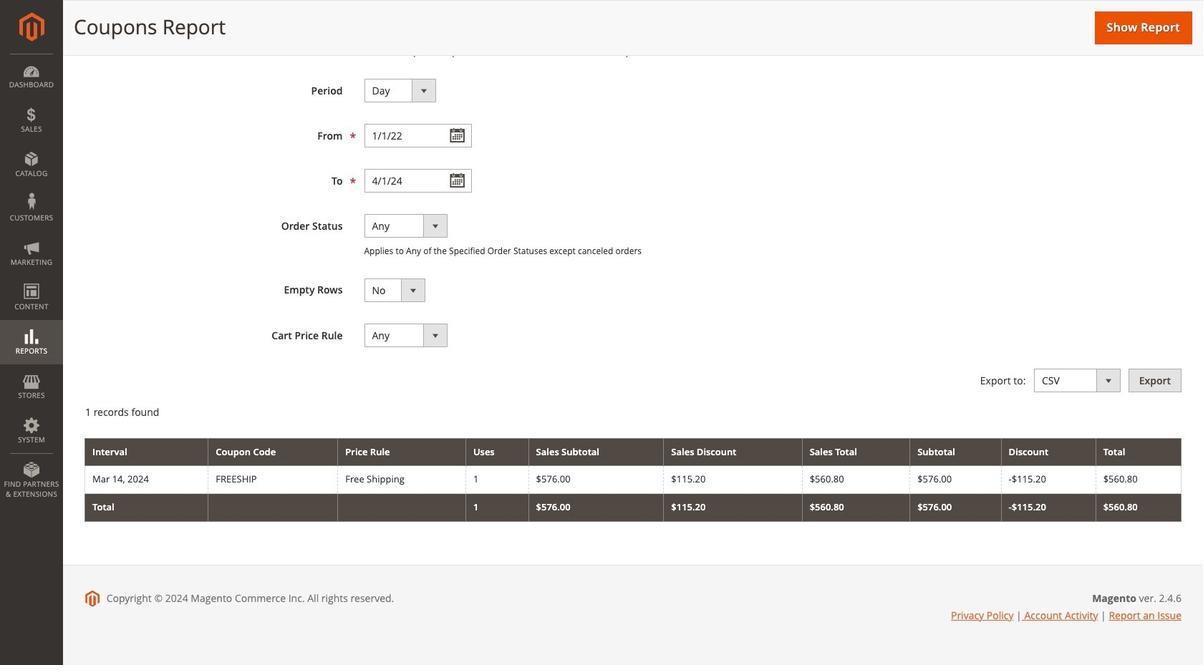 Task type: locate. For each thing, give the bounding box(es) containing it.
menu bar
[[0, 54, 63, 506]]

magento admin panel image
[[19, 12, 44, 42]]

None text field
[[364, 124, 472, 148], [364, 169, 472, 193], [364, 124, 472, 148], [364, 169, 472, 193]]



Task type: vqa. For each thing, say whether or not it's contained in the screenshot.
From 'Text Box'
no



